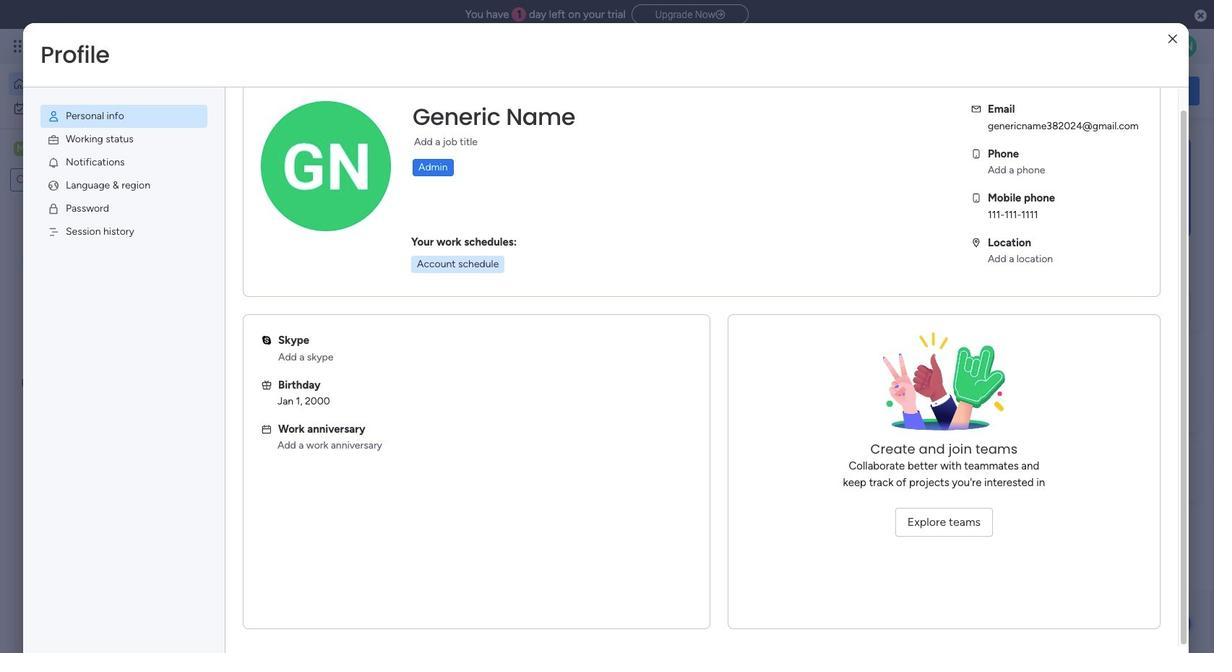 Task type: locate. For each thing, give the bounding box(es) containing it.
2 component image from the left
[[480, 315, 493, 328]]

option up workspace selection element in the top left of the page
[[9, 97, 176, 120]]

0 horizontal spatial workspace image
[[14, 141, 28, 157]]

personal info image
[[47, 110, 60, 123]]

language & region image
[[47, 179, 60, 192]]

option
[[9, 72, 176, 95], [9, 97, 176, 120]]

1 horizontal spatial component image
[[480, 315, 493, 328]]

1 vertical spatial option
[[9, 97, 176, 120]]

public board image
[[480, 293, 496, 309]]

0 vertical spatial option
[[9, 72, 176, 95]]

1 component image from the left
[[241, 315, 254, 328]]

3 menu item from the top
[[40, 151, 207, 174]]

clear search image
[[105, 173, 119, 187]]

generic name image
[[1174, 35, 1197, 58]]

None field
[[409, 102, 579, 132]]

select product image
[[13, 39, 27, 53]]

component image down public board icon at the top
[[480, 315, 493, 328]]

workspace image
[[14, 141, 28, 157], [247, 465, 282, 500]]

1 vertical spatial workspace image
[[247, 465, 282, 500]]

5 menu item from the top
[[40, 197, 207, 220]]

component image down public board image
[[241, 315, 254, 328]]

component image
[[241, 315, 254, 328], [480, 315, 493, 328]]

close recently visited image
[[223, 147, 241, 164]]

help center element
[[983, 443, 1200, 501]]

getting started element
[[983, 374, 1200, 432]]

close image
[[1168, 34, 1177, 44]]

0 horizontal spatial component image
[[241, 315, 254, 328]]

4 menu item from the top
[[40, 174, 207, 197]]

option up "personal info" image
[[9, 72, 176, 95]]

1 option from the top
[[9, 72, 176, 95]]

0 vertical spatial workspace image
[[14, 141, 28, 157]]

public board image
[[241, 293, 257, 309]]

menu menu
[[23, 87, 225, 261]]

component image for public board icon at the top
[[480, 315, 493, 328]]

dapulse close image
[[1195, 9, 1207, 23]]

session history image
[[47, 225, 60, 238]]

menu item
[[40, 105, 207, 128], [40, 128, 207, 151], [40, 151, 207, 174], [40, 174, 207, 197], [40, 197, 207, 220], [40, 220, 207, 244]]



Task type: vqa. For each thing, say whether or not it's contained in the screenshot.
Invite members icon
no



Task type: describe. For each thing, give the bounding box(es) containing it.
notifications image
[[47, 156, 60, 169]]

workspace selection element
[[14, 140, 121, 159]]

working status image
[[47, 133, 60, 146]]

2 option from the top
[[9, 97, 176, 120]]

quick search results list box
[[223, 164, 948, 356]]

no teams image
[[872, 332, 1016, 441]]

open update feed (inbox) image
[[223, 373, 241, 390]]

1 menu item from the top
[[40, 105, 207, 128]]

component image for public board image
[[241, 315, 254, 328]]

dapulse rightstroke image
[[716, 9, 725, 20]]

v2 user feedback image
[[995, 83, 1005, 99]]

password image
[[47, 202, 60, 215]]

2 menu item from the top
[[40, 128, 207, 151]]

close my workspaces image
[[223, 422, 241, 439]]

Search in workspace field
[[30, 172, 103, 188]]

6 menu item from the top
[[40, 220, 207, 244]]

v2 bolt switch image
[[1107, 83, 1116, 99]]

1 horizontal spatial workspace image
[[247, 465, 282, 500]]

add to favorites image
[[431, 293, 445, 308]]

add to favorites image
[[670, 293, 684, 308]]

templates image image
[[996, 138, 1187, 238]]



